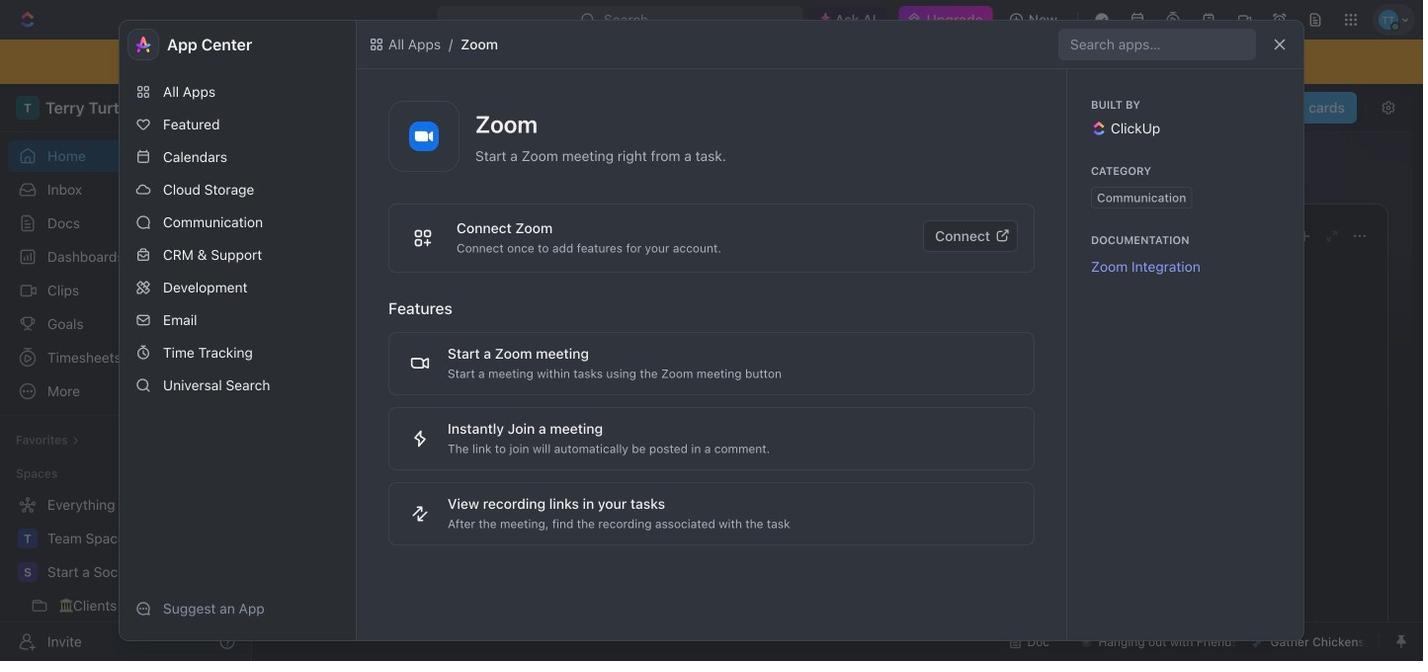 Task type: vqa. For each thing, say whether or not it's contained in the screenshot.
drumstick bite icon in the right bottom of the page
yes



Task type: describe. For each thing, give the bounding box(es) containing it.
start a social media marketing agency, , element
[[18, 562, 38, 582]]

sidebar navigation
[[0, 84, 252, 661]]

Search apps… field
[[1070, 33, 1248, 56]]

drumstick bite image
[[1253, 636, 1264, 648]]



Task type: locate. For each thing, give the bounding box(es) containing it.
nxy2z image
[[369, 37, 384, 52]]

dialog
[[119, 20, 1304, 641]]



